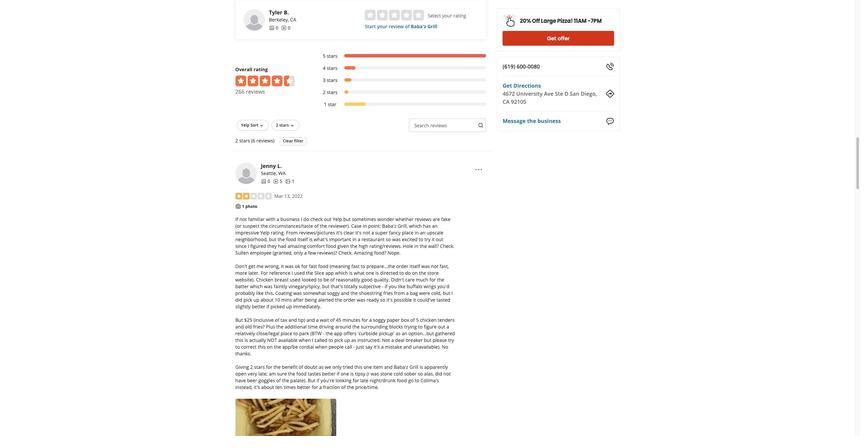 Task type: describe. For each thing, give the bounding box(es) containing it.
say
[[366, 344, 373, 350]]

offer
[[558, 34, 570, 42]]

food down from on the left bottom
[[286, 236, 296, 243]]

food up 'reviews)?'
[[326, 243, 336, 250]]

is inside if not familiar with a business i do check out yelp but sometimes wonder whether reviews are fake (or suspect the circumstances/taste of the reviewer). case in point: baba'z grill, which has an impressive yelp rating. from reviews/pictures it's clear it's not a super fancy place in an upscale neighborhood, but the food itself is what's important in a restaurant so was excited to try it out since i figured they had amazing comfort food given the high rating/reviews. hole in the wall? check. sullen employee (granted, only a few reviews)? check. amazing food? nope.
[[309, 236, 313, 243]]

to inside giving 2 stars for the benefit of doubt as we only tried this one item and baba'z grill is apparently open very late; am sure the food tastes better if one is tipsy (i was stone cold sober so alas, did not have beer goggles of the palate). but if you're looking for late night/drunk food go to colima's instead, it's about ten times better for a fraction of the price/time.
[[415, 378, 420, 384]]

16 friends v2 image
[[261, 179, 266, 184]]

a up restaurant
[[372, 230, 374, 236]]

don't
[[236, 263, 247, 270]]

0 horizontal spatial up
[[254, 297, 259, 303]]

wings
[[424, 284, 436, 290]]

1 star
[[324, 101, 337, 108]]

stars for filter reviews by 4 stars rating element
[[327, 65, 338, 71]]

the down tax
[[276, 324, 284, 330]]

4.5 star rating image
[[236, 76, 295, 86]]

case
[[351, 223, 362, 229]]

wait
[[320, 317, 329, 324]]

if left picked
[[267, 304, 269, 310]]

ste
[[555, 90, 564, 98]]

is up reasonably
[[349, 270, 353, 276]]

go
[[409, 378, 414, 384]]

1 vertical spatial up
[[286, 304, 292, 310]]

fake
[[441, 216, 451, 223]]

2 vertical spatial one
[[341, 371, 349, 377]]

price/time.
[[356, 384, 379, 391]]

the up much
[[419, 270, 426, 276]]

we
[[325, 364, 331, 371]]

try inside if not familiar with a business i do check out yelp but sometimes wonder whether reviews are fake (or suspect the circumstances/taste of the reviewer). case in point: baba'z grill, which has an impressive yelp rating. from reviews/pictures it's clear it's not a super fancy place in an upscale neighborhood, but the food itself is what's important in a restaurant so was excited to try it out since i figured they had amazing comfort food given the high rating/reviews. hole in the wall? check. sullen employee (granted, only a few reviews)? check. amazing food? nope.
[[425, 236, 431, 243]]

to up people
[[329, 337, 333, 344]]

i inside but $25 (inclusive of tax and tip) and a wait of 45 minutes for a soggy paper box of 5 chicken tenders and old fries? plus the additional time driving around the surrounding blocks trying to figure out a relatively close/legal place to park (btw - the app offers 'curbside pickup' as an option...but gathered this is actually not available when i called to pick up as instructed. not a deal breaker but please try to correct this on the app/be cordial when people call - just say it's a mistake and unavailable). no thanks.
[[312, 337, 314, 344]]

being
[[305, 297, 317, 303]]

rating/reviews.
[[370, 243, 402, 250]]

overall
[[236, 66, 253, 73]]

the up you'd
[[437, 277, 445, 283]]

2 horizontal spatial an
[[432, 223, 438, 229]]

not
[[382, 337, 390, 344]]

20% off large pizza! 11am -7pm
[[520, 17, 602, 25]]

a down tenders
[[447, 324, 449, 330]]

photo of jenny l. image
[[236, 163, 257, 184]]

1 vertical spatial as
[[352, 337, 356, 344]]

is inside but $25 (inclusive of tax and tip) and a wait of 45 minutes for a soggy paper box of 5 chicken tenders and old fries? plus the additional time driving around the surrounding blocks trying to figure out a relatively close/legal place to park (btw - the app offers 'curbside pickup' as an option...but gathered this is actually not available when i called to pick up as instructed. not a deal breaker but please try to correct this on the app/be cordial when people call - just say it's a mistake and unavailable). no thanks.
[[245, 337, 248, 344]]

to up option...but
[[418, 324, 423, 330]]

point:
[[368, 223, 381, 229]]

amazing
[[288, 243, 306, 250]]

and inside giving 2 stars for the benefit of doubt as we only tried this one item and baba'z grill is apparently open very late; am sure the food tastes better if one is tipsy (i was stone cold sober so alas, did not have beer goggles of the palate). but if you're looking for late night/drunk food go to colima's instead, it's about ten times better for a fraction of the price/time.
[[385, 364, 393, 371]]

not up restaurant
[[363, 230, 370, 236]]

reviews inside if not familiar with a business i do check out yelp but sometimes wonder whether reviews are fake (or suspect the circumstances/taste of the reviewer). case in point: baba'z grill, which has an impressive yelp rating. from reviews/pictures it's clear it's not a super fancy place in an upscale neighborhood, but the food itself is what's important in a restaurant so was excited to try it out since i figured they had amazing comfort food given the high rating/reviews. hole in the wall? check. sullen employee (granted, only a few reviews)? check. amazing food? nope.
[[415, 216, 432, 223]]

tried
[[343, 364, 353, 371]]

2 vertical spatial yelp
[[260, 230, 270, 236]]

16 friends v2 image
[[269, 25, 275, 30]]

266 reviews
[[236, 88, 265, 95]]

- right call
[[354, 344, 355, 350]]

the left wall? at bottom
[[420, 243, 427, 250]]

what
[[354, 270, 365, 276]]

message the business button
[[503, 117, 561, 125]]

be
[[324, 277, 329, 283]]

but up tasted
[[443, 290, 451, 297]]

the down driving
[[326, 331, 333, 337]]

search
[[415, 122, 429, 129]]

(btw
[[311, 331, 322, 337]]

in down clear
[[353, 236, 357, 243]]

1 vertical spatial out
[[436, 236, 443, 243]]

friends element for tyler b.
[[269, 24, 279, 31]]

stars left (6
[[239, 137, 250, 144]]

which inside if not familiar with a business i do check out yelp but sometimes wonder whether reviews are fake (or suspect the circumstances/taste of the reviewer). case in point: baba'z grill, which has an impressive yelp rating. from reviews/pictures it's clear it's not a super fancy place in an upscale neighborhood, but the food itself is what's important in a restaurant so was excited to try it out since i figured they had amazing comfort food given the high rating/reviews. hole in the wall? check. sullen employee (granted, only a few reviews)? check. amazing food? nope.
[[409, 223, 422, 229]]

item
[[373, 364, 383, 371]]

batter
[[236, 284, 249, 290]]

place inside but $25 (inclusive of tax and tip) and a wait of 45 minutes for a soggy paper box of 5 chicken tenders and old fries? plus the additional time driving around the surrounding blocks trying to figure out a relatively close/legal place to park (btw - the app offers 'curbside pickup' as an option...but gathered this is actually not available when i called to pick up as instructed. not a deal breaker but please try to correct this on the app/be cordial when people call - just say it's a mistake and unavailable). no thanks.
[[281, 331, 292, 337]]

pizza!
[[558, 17, 573, 25]]

16 camera v2 image
[[236, 204, 241, 209]]

restaurant
[[362, 236, 385, 243]]

of right the review at the left
[[405, 23, 410, 30]]

a inside giving 2 stars for the benefit of doubt as we only tried this one item and baba'z grill is apparently open very late; am sure the food tastes better if one is tipsy (i was stone cold sober so alas, did not have beer goggles of the palate). but if you're looking for late night/drunk food go to colima's instead, it's about ten times better for a fraction of the price/time.
[[319, 384, 322, 391]]

store
[[428, 270, 439, 276]]

deal
[[395, 337, 405, 344]]

much
[[416, 277, 429, 283]]

in up excited
[[415, 230, 419, 236]]

for right ok at the bottom left of page
[[302, 263, 308, 270]]

important
[[329, 236, 351, 243]]

2 horizontal spatial better
[[322, 371, 336, 377]]

in down sometimes
[[363, 223, 367, 229]]

you're
[[321, 378, 335, 384]]

to down additional
[[294, 331, 298, 337]]

24 phone v2 image
[[606, 63, 614, 71]]

not inside the don't get me wrong, it was ok for fast food (meaning fast to prepare...the order itself was not fast, more later. for reference i used the slice app which is what one is directed to do on the store website). chicken breast used looked to be of reasonably good quality. didn't care much for the batter which was faintly vinegary/spicy, but that's totally subjective - if you like buffalo wings you'd probably like this. coating was somewhat soggy and the shoestring fries from a bag were cold, but i did pick up about 10 mins after being alerted the order was ready so it's possible it could've tasted slightly better if picked up immediately.
[[431, 263, 439, 270]]

you'd
[[438, 284, 450, 290]]

2 stars for filter reviews by 2 stars rating element
[[323, 89, 338, 95]]

it's down case
[[356, 230, 362, 236]]

266
[[236, 88, 245, 95]]

so inside the don't get me wrong, it was ok for fast food (meaning fast to prepare...the order itself was not fast, more later. for reference i used the slice app which is what one is directed to do on the store website). chicken breast used looked to be of reasonably good quality. didn't care much for the batter which was faintly vinegary/spicy, but that's totally subjective - if you like buffalo wings you'd probably like this. coating was somewhat soggy and the shoestring fries from a bag were cold, but i did pick up about 10 mins after being alerted the order was ready so it's possible it could've tasted slightly better if picked up immediately.
[[380, 297, 386, 303]]

the inside button
[[528, 117, 537, 125]]

not inside giving 2 stars for the benefit of doubt as we only tried this one item and baba'z grill is apparently open very late; am sure the food tastes better if one is tipsy (i was stone cold sober so alas, did not have beer goggles of the palate). but if you're looking for late night/drunk food go to colima's instead, it's about ten times better for a fraction of the price/time.
[[444, 371, 451, 377]]

of up trying
[[411, 317, 415, 324]]

1 horizontal spatial it
[[413, 297, 416, 303]]

what's
[[314, 236, 328, 243]]

slightly
[[236, 304, 251, 310]]

figure
[[424, 324, 437, 330]]

do inside the don't get me wrong, it was ok for fast food (meaning fast to prepare...the order itself was not fast, more later. for reference i used the slice app which is what one is directed to do on the store website). chicken breast used looked to be of reasonably good quality. didn't care much for the batter which was faintly vinegary/spicy, but that's totally subjective - if you like buffalo wings you'd probably like this. coating was somewhat soggy and the shoestring fries from a bag were cold, but i did pick up about 10 mins after being alerted the order was ready so it's possible it could've tasted slightly better if picked up immediately.
[[405, 270, 411, 276]]

i up circumstances/taste
[[301, 216, 302, 223]]

filter
[[294, 138, 304, 144]]

0 horizontal spatial check.
[[339, 250, 353, 256]]

a left wait
[[316, 317, 319, 324]]

search reviews
[[415, 122, 447, 129]]

but up reviewer).
[[343, 216, 351, 223]]

tastes
[[308, 371, 321, 377]]

for up am
[[266, 364, 273, 371]]

as inside giving 2 stars for the benefit of doubt as we only tried this one item and baba'z grill is apparently open very late; am sure the food tastes better if one is tipsy (i was stone cold sober so alas, did not have beer goggles of the palate). but if you're looking for late night/drunk food go to colima's instead, it's about ten times better for a fraction of the price/time.
[[319, 364, 324, 371]]

1 horizontal spatial order
[[396, 263, 409, 270]]

on inside the don't get me wrong, it was ok for fast food (meaning fast to prepare...the order itself was not fast, more later. for reference i used the slice app which is what one is directed to do on the store website). chicken breast used looked to be of reasonably good quality. didn't care much for the batter which was faintly vinegary/spicy, but that's totally subjective - if you like buffalo wings you'd probably like this. coating was somewhat soggy and the shoestring fries from a bag were cold, but i did pick up about 10 mins after being alerted the order was ready so it's possible it could've tasted slightly better if picked up immediately.
[[412, 270, 418, 276]]

am
[[269, 371, 276, 377]]

stars inside giving 2 stars for the benefit of doubt as we only tried this one item and baba'z grill is apparently open very late; am sure the food tastes better if one is tipsy (i was stone cold sober so alas, did not have beer goggles of the palate). but if you're looking for late night/drunk food go to colima's instead, it's about ten times better for a fraction of the price/time.
[[254, 364, 265, 371]]

0 horizontal spatial order
[[344, 297, 356, 303]]

a right not
[[392, 337, 394, 344]]

if not familiar with a business i do check out yelp but sometimes wonder whether reviews are fake (or suspect the circumstances/taste of the reviewer). case in point: baba'z grill, which has an impressive yelp rating. from reviews/pictures it's clear it's not a super fancy place in an upscale neighborhood, but the food itself is what's important in a restaurant so was excited to try it out since i figured they had amazing comfort food given the high rating/reviews. hole in the wall? check. sullen employee (granted, only a few reviews)? check. amazing food? nope.
[[236, 216, 455, 256]]

1 horizontal spatial which
[[335, 270, 348, 276]]

l.
[[278, 162, 282, 170]]

0 horizontal spatial which
[[250, 284, 263, 290]]

ca inside get directions 4672 university ave ste d san diego, ca 92105
[[503, 98, 510, 106]]

chicken
[[420, 317, 437, 324]]

the right alerted on the left bottom
[[335, 297, 342, 303]]

stars for filter reviews by 3 stars rating element
[[327, 77, 338, 83]]

was down shoestring
[[357, 297, 366, 303]]

the down sure
[[282, 378, 289, 384]]

didn't
[[391, 277, 404, 283]]

instructed.
[[358, 337, 381, 344]]

to up didn't
[[400, 270, 404, 276]]

the up sure
[[274, 364, 281, 371]]

clear filter button
[[280, 137, 307, 146]]

get offer
[[547, 34, 570, 42]]

to up what
[[361, 263, 366, 270]]

that's
[[331, 284, 343, 290]]

- inside the don't get me wrong, it was ok for fast food (meaning fast to prepare...the order itself was not fast, more later. for reference i used the slice app which is what one is directed to do on the store website). chicken breast used looked to be of reasonably good quality. didn't care much for the batter which was faintly vinegary/spicy, but that's totally subjective - if you like buffalo wings you'd probably like this. coating was somewhat soggy and the shoestring fries from a bag were cold, but i did pick up about 10 mins after being alerted the order was ready so it's possible it could've tasted slightly better if picked up immediately.
[[382, 284, 384, 290]]

reviews element for l.
[[273, 178, 283, 185]]

only inside if not familiar with a business i do check out yelp but sometimes wonder whether reviews are fake (or suspect the circumstances/taste of the reviewer). case in point: baba'z grill, which has an impressive yelp rating. from reviews/pictures it's clear it's not a super fancy place in an upscale neighborhood, but the food itself is what's important in a restaurant so was excited to try it out since i figured they had amazing comfort food given the high rating/reviews. hole in the wall? check. sullen employee (granted, only a few reviews)? check. amazing food? nope.
[[294, 250, 303, 256]]

1 horizontal spatial rating
[[454, 12, 467, 19]]

for down store
[[430, 277, 436, 283]]

92105
[[511, 98, 527, 106]]

0 horizontal spatial when
[[299, 337, 311, 344]]

2022
[[292, 193, 303, 199]]

seattle,
[[261, 170, 277, 176]]

2 stars for 2 stars "popup button"
[[276, 122, 289, 128]]

it's down reviewer).
[[336, 230, 343, 236]]

instead,
[[236, 384, 253, 391]]

directed
[[380, 270, 398, 276]]

not
[[267, 337, 277, 344]]

a inside the don't get me wrong, it was ok for fast food (meaning fast to prepare...the order itself was not fast, more later. for reference i used the slice app which is what one is directed to do on the store website). chicken breast used looked to be of reasonably good quality. didn't care much for the batter which was faintly vinegary/spicy, but that's totally subjective - if you like buffalo wings you'd probably like this. coating was somewhat soggy and the shoestring fries from a bag were cold, but i did pick up about 10 mins after being alerted the order was ready so it's possible it could've tasted slightly better if picked up immediately.
[[406, 290, 409, 297]]

filter reviews by 5 stars rating element
[[316, 53, 487, 59]]

your for start
[[377, 23, 388, 30]]

minutes
[[343, 317, 361, 324]]

tyler b. link
[[269, 9, 289, 16]]

1 horizontal spatial when
[[315, 344, 328, 350]]

and up additional
[[289, 317, 297, 324]]

the down totally
[[351, 290, 358, 297]]

the down looking
[[347, 384, 354, 391]]

i right 'cold,'
[[452, 290, 453, 297]]

0 vertical spatial baba'z
[[411, 23, 427, 30]]

not right if
[[240, 216, 247, 223]]

was left ok at the bottom left of page
[[285, 263, 294, 270]]

it's inside giving 2 stars for the benefit of doubt as we only tried this one item and baba'z grill is apparently open very late; am sure the food tastes better if one is tipsy (i was stone cold sober so alas, did not have beer goggles of the palate). but if you're looking for late night/drunk food go to colima's instead, it's about ten times better for a fraction of the price/time.
[[254, 384, 260, 391]]

get for get offer
[[547, 34, 557, 42]]

get for get directions 4672 university ave ste d san diego, ca 92105
[[503, 82, 512, 89]]

it's inside the don't get me wrong, it was ok for fast food (meaning fast to prepare...the order itself was not fast, more later. for reference i used the slice app which is what one is directed to do on the store website). chicken breast used looked to be of reasonably good quality. didn't care much for the batter which was faintly vinegary/spicy, but that's totally subjective - if you like buffalo wings you'd probably like this. coating was somewhat soggy and the shoestring fries from a bag were cold, but i did pick up about 10 mins after being alerted the order was ready so it's possible it could've tasted slightly better if picked up immediately.
[[387, 297, 393, 303]]

but down be
[[322, 284, 330, 290]]

2 star rating image
[[236, 193, 272, 200]]

of down looking
[[342, 384, 346, 391]]

the left the high
[[350, 243, 358, 250]]

to up thanks.
[[236, 344, 240, 350]]

wonder
[[378, 216, 394, 223]]

was up the after
[[293, 290, 302, 297]]

0 for b.
[[276, 24, 279, 31]]

but inside but $25 (inclusive of tax and tip) and a wait of 45 minutes for a soggy paper box of 5 chicken tenders and old fries? plus the additional time driving around the surrounding blocks trying to figure out a relatively close/legal place to park (btw - the app offers 'curbside pickup' as an option...but gathered this is actually not available when i called to pick up as instructed. not a deal breaker but please try to correct this on the app/be cordial when people call - just say it's a mistake and unavailable). no thanks.
[[236, 317, 243, 324]]

2 left (6
[[236, 137, 238, 144]]

in right hole
[[415, 243, 419, 250]]

gathered
[[435, 331, 455, 337]]

a left few
[[304, 250, 307, 256]]

for down tastes
[[312, 384, 318, 391]]

menu image
[[475, 166, 483, 174]]

filter reviews by 2 stars rating element
[[316, 89, 487, 96]]

food down cold
[[397, 378, 407, 384]]

overall rating
[[236, 66, 268, 73]]

paper
[[387, 317, 400, 324]]

the up reviews/pictures
[[320, 223, 327, 229]]

circumstances/taste
[[269, 223, 313, 229]]

1 vertical spatial like
[[256, 290, 264, 297]]

me
[[257, 263, 264, 270]]

of left 45
[[330, 317, 335, 324]]

message
[[503, 117, 526, 125]]

2 inside giving 2 stars for the benefit of doubt as we only tried this one item and baba'z grill is apparently open very late; am sure the food tastes better if one is tipsy (i was stone cold sober so alas, did not have beer goggles of the palate). but if you're looking for late night/drunk food go to colima's instead, it's about ten times better for a fraction of the price/time.
[[250, 364, 253, 371]]

photo of tyler b. image
[[244, 9, 265, 31]]

1 for 1 star
[[324, 101, 327, 108]]

the up had
[[278, 236, 285, 243]]

clear
[[344, 230, 354, 236]]

was up store
[[422, 263, 430, 270]]

fast,
[[440, 263, 449, 270]]

- right 11am
[[588, 17, 591, 25]]

(inclusive
[[254, 317, 274, 324]]

san
[[570, 90, 580, 98]]

apparently
[[425, 364, 448, 371]]

reviews for 266 reviews
[[246, 88, 265, 95]]

stars for filter reviews by 5 stars rating element
[[327, 53, 338, 59]]

5 inside but $25 (inclusive of tax and tip) and a wait of 45 minutes for a soggy paper box of 5 chicken tenders and old fries? plus the additional time driving around the surrounding blocks trying to figure out a relatively close/legal place to park (btw - the app offers 'curbside pickup' as an option...but gathered this is actually not available when i called to pick up as instructed. not a deal breaker but please try to correct this on the app/be cordial when people call - just say it's a mistake and unavailable). no thanks.
[[416, 317, 419, 324]]

0 vertical spatial as
[[396, 331, 401, 337]]

16 chevron down v2 image
[[259, 123, 265, 128]]

(619) 600-0080
[[503, 63, 540, 70]]

excited
[[402, 236, 418, 243]]

the down minutes
[[353, 324, 360, 330]]

1 vertical spatial rating
[[254, 66, 268, 73]]

late;
[[259, 371, 268, 377]]

stars for filter reviews by 2 stars rating element
[[327, 89, 338, 95]]

surrounding
[[361, 324, 388, 330]]

from
[[394, 290, 405, 297]]

try inside but $25 (inclusive of tax and tip) and a wait of 45 minutes for a soggy paper box of 5 chicken tenders and old fries? plus the additional time driving around the surrounding blocks trying to figure out a relatively close/legal place to park (btw - the app offers 'curbside pickup' as an option...but gathered this is actually not available when i called to pick up as instructed. not a deal breaker but please try to correct this on the app/be cordial when people call - just say it's a mistake and unavailable). no thanks.
[[448, 337, 454, 344]]

i down neighborhood,
[[248, 243, 249, 250]]

was inside if not familiar with a business i do check out yelp but sometimes wonder whether reviews are fake (or suspect the circumstances/taste of the reviewer). case in point: baba'z grill, which has an impressive yelp rating. from reviews/pictures it's clear it's not a super fancy place in an upscale neighborhood, but the food itself is what's important in a restaurant so was excited to try it out since i figured they had amazing comfort food given the high rating/reviews. hole in the wall? check. sullen employee (granted, only a few reviews)? check. amazing food? nope.
[[392, 236, 401, 243]]

1 vertical spatial one
[[364, 364, 372, 371]]

the down benefit
[[288, 371, 295, 377]]

and up relatively
[[236, 324, 244, 330]]

this inside giving 2 stars for the benefit of doubt as we only tried this one item and baba'z grill is apparently open very late; am sure the food tastes better if one is tipsy (i was stone cold sober so alas, did not have beer goggles of the palate). but if you're looking for late night/drunk food go to colima's instead, it's about ten times better for a fraction of the price/time.
[[355, 364, 363, 371]]

night/drunk
[[370, 378, 396, 384]]

looked
[[302, 277, 317, 283]]

16 review v2 image
[[273, 179, 279, 184]]

5 for 5 stars
[[323, 53, 326, 59]]

2 horizontal spatial yelp
[[333, 216, 342, 223]]

so inside if not familiar with a business i do check out yelp but sometimes wonder whether reviews are fake (or suspect the circumstances/taste of the reviewer). case in point: baba'z grill, which has an impressive yelp rating. from reviews/pictures it's clear it's not a super fancy place in an upscale neighborhood, but the food itself is what's important in a restaurant so was excited to try it out since i figured they had amazing comfort food given the high rating/reviews. hole in the wall? check. sullen employee (granted, only a few reviews)? check. amazing food? nope.
[[386, 236, 391, 243]]

app/be
[[283, 344, 298, 350]]

7pm
[[591, 17, 602, 25]]

trying
[[405, 324, 417, 330]]

to left be
[[318, 277, 323, 283]]

is left 'apparently'
[[420, 364, 423, 371]]

- up 'called'
[[323, 331, 325, 337]]

pick inside the don't get me wrong, it was ok for fast food (meaning fast to prepare...the order itself was not fast, more later. for reference i used the slice app which is what one is directed to do on the store website). chicken breast used looked to be of reasonably good quality. didn't care much for the batter which was faintly vinegary/spicy, but that's totally subjective - if you like buffalo wings you'd probably like this. coating was somewhat soggy and the shoestring fries from a bag were cold, but i did pick up about 10 mins after being alerted the order was ready so it's possible it could've tasted slightly better if picked up immediately.
[[244, 297, 252, 303]]

on inside but $25 (inclusive of tax and tip) and a wait of 45 minutes for a soggy paper box of 5 chicken tenders and old fries? plus the additional time driving around the surrounding blocks trying to figure out a relatively close/legal place to park (btw - the app offers 'curbside pickup' as an option...but gathered this is actually not available when i called to pick up as instructed. not a deal breaker but please try to correct this on the app/be cordial when people call - just say it's a mistake and unavailable). no thanks.
[[267, 344, 273, 350]]

it's inside but $25 (inclusive of tax and tip) and a wait of 45 minutes for a soggy paper box of 5 chicken tenders and old fries? plus the additional time driving around the surrounding blocks trying to figure out a relatively close/legal place to park (btw - the app offers 'curbside pickup' as an option...but gathered this is actually not available when i called to pick up as instructed. not a deal breaker but please try to correct this on the app/be cordial when people call - just say it's a mistake and unavailable). no thanks.
[[374, 344, 380, 350]]

0 vertical spatial out
[[324, 216, 332, 223]]

a up surrounding
[[369, 317, 372, 324]]

the up looked
[[306, 270, 313, 276]]

4672
[[503, 90, 515, 98]]

1 vertical spatial an
[[420, 230, 426, 236]]

mar
[[275, 193, 283, 199]]

thanks.
[[236, 351, 252, 357]]

possible
[[394, 297, 412, 303]]

sullen
[[236, 250, 249, 256]]

giving
[[236, 364, 249, 371]]

did inside the don't get me wrong, it was ok for fast food (meaning fast to prepare...the order itself was not fast, more later. for reference i used the slice app which is what one is directed to do on the store website). chicken breast used looked to be of reasonably good quality. didn't care much for the batter which was faintly vinegary/spicy, but that's totally subjective - if you like buffalo wings you'd probably like this. coating was somewhat soggy and the shoestring fries from a bag were cold, but i did pick up about 10 mins after being alerted the order was ready so it's possible it could've tasted slightly better if picked up immediately.
[[236, 297, 242, 303]]

the down with
[[261, 223, 268, 229]]

picked
[[271, 304, 285, 310]]

0 vertical spatial check.
[[440, 243, 455, 250]]

for down the tipsy
[[353, 378, 359, 384]]

rating element
[[365, 10, 424, 20]]

soggy inside the don't get me wrong, it was ok for fast food (meaning fast to prepare...the order itself was not fast, more later. for reference i used the slice app which is what one is directed to do on the store website). chicken breast used looked to be of reasonably good quality. didn't care much for the batter which was faintly vinegary/spicy, but that's totally subjective - if you like buffalo wings you'd probably like this. coating was somewhat soggy and the shoestring fries from a bag were cold, but i did pick up about 10 mins after being alerted the order was ready so it's possible it could've tasted slightly better if picked up immediately.
[[327, 290, 340, 297]]

business inside if not familiar with a business i do check out yelp but sometimes wonder whether reviews are fake (or suspect the circumstances/taste of the reviewer). case in point: baba'z grill, which has an impressive yelp rating. from reviews/pictures it's clear it's not a super fancy place in an upscale neighborhood, but the food itself is what's important in a restaurant so was excited to try it out since i figured they had amazing comfort food given the high rating/reviews. hole in the wall? check. sullen employee (granted, only a few reviews)? check. amazing food? nope.
[[281, 216, 300, 223]]

business inside button
[[538, 117, 561, 125]]

of left tax
[[275, 317, 280, 324]]



Task type: locate. For each thing, give the bounding box(es) containing it.
friends element
[[269, 24, 279, 31], [261, 178, 270, 185]]

$25
[[244, 317, 252, 324]]

0 vertical spatial try
[[425, 236, 431, 243]]

16 review v2 image
[[281, 25, 287, 30]]

had
[[278, 243, 287, 250]]

1 horizontal spatial this
[[258, 344, 266, 350]]

and down totally
[[341, 290, 350, 297]]

5 up trying
[[416, 317, 419, 324]]

this up the tipsy
[[355, 364, 363, 371]]

1 horizontal spatial up
[[286, 304, 292, 310]]

place inside if not familiar with a business i do check out yelp but sometimes wonder whether reviews are fake (or suspect the circumstances/taste of the reviewer). case in point: baba'z grill, which has an impressive yelp rating. from reviews/pictures it's clear it's not a super fancy place in an upscale neighborhood, but the food itself is what's important in a restaurant so was excited to try it out since i figured they had amazing comfort food given the high rating/reviews. hole in the wall? check. sullen employee (granted, only a few reviews)? check. amazing food? nope.
[[402, 230, 414, 236]]

but $25 (inclusive of tax and tip) and a wait of 45 minutes for a soggy paper box of 5 chicken tenders and old fries? plus the additional time driving around the surrounding blocks trying to figure out a relatively close/legal place to park (btw - the app offers 'curbside pickup' as an option...but gathered this is actually not available when i called to pick up as instructed. not a deal breaker but please try to correct this on the app/be cordial when people call - just say it's a mistake and unavailable). no thanks.
[[236, 317, 455, 357]]

5
[[323, 53, 326, 59], [280, 178, 283, 185], [416, 317, 419, 324]]

2 vertical spatial reviews
[[415, 216, 432, 223]]

is up comfort
[[309, 236, 313, 243]]

0 vertical spatial place
[[402, 230, 414, 236]]

diego,
[[581, 90, 597, 98]]

2 horizontal spatial which
[[409, 223, 422, 229]]

get inside get directions 4672 university ave ste d san diego, ca 92105
[[503, 82, 512, 89]]

try
[[425, 236, 431, 243], [448, 337, 454, 344]]

2 vertical spatial up
[[345, 337, 350, 344]]

out
[[324, 216, 332, 223], [436, 236, 443, 243], [438, 324, 446, 330]]

1 horizontal spatial business
[[538, 117, 561, 125]]

get inside button
[[547, 34, 557, 42]]

search image
[[479, 123, 484, 128]]

1 inside photos element
[[292, 178, 295, 185]]

it inside if not familiar with a business i do check out yelp but sometimes wonder whether reviews are fake (or suspect the circumstances/taste of the reviewer). case in point: baba'z grill, which has an impressive yelp rating. from reviews/pictures it's clear it's not a super fancy place in an upscale neighborhood, but the food itself is what's important in a restaurant so was excited to try it out since i figured they had amazing comfort food given the high rating/reviews. hole in the wall? check. sullen employee (granted, only a few reviews)? check. amazing food? nope.
[[432, 236, 435, 243]]

a right with
[[277, 216, 279, 223]]

1 vertical spatial place
[[281, 331, 292, 337]]

for up surrounding
[[362, 317, 368, 324]]

so inside giving 2 stars for the benefit of doubt as we only tried this one item and baba'z grill is apparently open very late; am sure the food tastes better if one is tipsy (i was stone cold sober so alas, did not have beer goggles of the palate). but if you're looking for late night/drunk food go to colima's instead, it's about ten times better for a fraction of the price/time.
[[418, 371, 423, 377]]

your for select
[[442, 12, 453, 19]]

up down mins
[[286, 304, 292, 310]]

0 vertical spatial ca
[[290, 16, 296, 23]]

about down this.
[[261, 297, 274, 303]]

time
[[308, 324, 318, 330]]

like up from at the bottom left of the page
[[398, 284, 406, 290]]

0 vertical spatial do
[[304, 216, 309, 223]]

0 vertical spatial up
[[254, 297, 259, 303]]

1 horizontal spatial 0
[[276, 24, 279, 31]]

1 vertical spatial reviews element
[[273, 178, 283, 185]]

up down probably
[[254, 297, 259, 303]]

4 stars
[[323, 65, 338, 71]]

2 horizontal spatial 0
[[288, 24, 291, 31]]

have
[[236, 378, 246, 384]]

it down bag
[[413, 297, 416, 303]]

a
[[277, 216, 279, 223], [372, 230, 374, 236], [358, 236, 361, 243], [304, 250, 307, 256], [406, 290, 409, 297], [316, 317, 319, 324], [369, 317, 372, 324], [447, 324, 449, 330], [392, 337, 394, 344], [381, 344, 384, 350], [319, 384, 322, 391]]

to right the go
[[415, 378, 420, 384]]

for
[[302, 263, 308, 270], [430, 277, 436, 283], [362, 317, 368, 324], [266, 364, 273, 371], [353, 378, 359, 384], [312, 384, 318, 391]]

0 horizontal spatial rating
[[254, 66, 268, 73]]

of inside the don't get me wrong, it was ok for fast food (meaning fast to prepare...the order itself was not fast, more later. for reference i used the slice app which is what one is directed to do on the store website). chicken breast used looked to be of reasonably good quality. didn't care much for the batter which was faintly vinegary/spicy, but that's totally subjective - if you like buffalo wings you'd probably like this. coating was somewhat soggy and the shoestring fries from a bag were cold, but i did pick up about 10 mins after being alerted the order was ready so it's possible it could've tasted slightly better if picked up immediately.
[[330, 277, 335, 283]]

friends element for jenny l.
[[261, 178, 270, 185]]

app up be
[[326, 270, 334, 276]]

place up available
[[281, 331, 292, 337]]

order down totally
[[344, 297, 356, 303]]

(or
[[236, 223, 242, 229]]

0 vertical spatial itself
[[298, 236, 308, 243]]

2 vertical spatial this
[[355, 364, 363, 371]]

0 horizontal spatial yelp
[[241, 122, 250, 128]]

better inside the don't get me wrong, it was ok for fast food (meaning fast to prepare...the order itself was not fast, more later. for reference i used the slice app which is what one is directed to do on the store website). chicken breast used looked to be of reasonably good quality. didn't care much for the batter which was faintly vinegary/spicy, but that's totally subjective - if you like buffalo wings you'd probably like this. coating was somewhat soggy and the shoestring fries from a bag were cold, but i did pick up about 10 mins after being alerted the order was ready so it's possible it could've tasted slightly better if picked up immediately.
[[252, 304, 265, 310]]

3 stars
[[323, 77, 338, 83]]

filter reviews by 4 stars rating element
[[316, 65, 487, 72]]

1 vertical spatial only
[[333, 364, 342, 371]]

ca right berkeley,
[[290, 16, 296, 23]]

and down the breaker
[[404, 344, 412, 350]]

reviews element
[[281, 24, 291, 31], [273, 178, 283, 185]]

stars right 3
[[327, 77, 338, 83]]

benefit
[[282, 364, 298, 371]]

order up didn't
[[396, 263, 409, 270]]

ave
[[544, 90, 554, 98]]

did inside giving 2 stars for the benefit of doubt as we only tried this one item and baba'z grill is apparently open very late; am sure the food tastes better if one is tipsy (i was stone cold sober so alas, did not have beer goggles of the palate). but if you're looking for late night/drunk food go to colima's instead, it's about ten times better for a fraction of the price/time.
[[435, 371, 442, 377]]

1 horizontal spatial try
[[448, 337, 454, 344]]

5 for 5
[[280, 178, 283, 185]]

2 vertical spatial baba'z
[[394, 364, 409, 371]]

pick inside but $25 (inclusive of tax and tip) and a wait of 45 minutes for a soggy paper box of 5 chicken tenders and old fries? plus the additional time driving around the surrounding blocks trying to figure out a relatively close/legal place to park (btw - the app offers 'curbside pickup' as an option...but gathered this is actually not available when i called to pick up as instructed. not a deal breaker but please try to correct this on the app/be cordial when people call - just say it's a mistake and unavailable). no thanks.
[[335, 337, 343, 344]]

0 horizontal spatial your
[[377, 23, 388, 30]]

ca down 4672
[[503, 98, 510, 106]]

0 horizontal spatial pick
[[244, 297, 252, 303]]

2 inside "popup button"
[[276, 122, 278, 128]]

food up "slice"
[[319, 263, 329, 270]]

it's
[[336, 230, 343, 236], [356, 230, 362, 236], [387, 297, 393, 303], [374, 344, 380, 350], [254, 384, 260, 391]]

0 horizontal spatial only
[[294, 250, 303, 256]]

reviews up the 'has' at the bottom of the page
[[415, 216, 432, 223]]

place up excited
[[402, 230, 414, 236]]

looking
[[336, 378, 352, 384]]

bag
[[410, 290, 418, 297]]

1 for 1 photo
[[242, 204, 245, 209]]

so left alas,
[[418, 371, 423, 377]]

0 horizontal spatial fast
[[309, 263, 317, 270]]

reviews element for b.
[[281, 24, 291, 31]]

filter reviews by 3 stars rating element
[[316, 77, 487, 84]]

beer
[[247, 378, 257, 384]]

to inside if not familiar with a business i do check out yelp but sometimes wonder whether reviews are fake (or suspect the circumstances/taste of the reviewer). case in point: baba'z grill, which has an impressive yelp rating. from reviews/pictures it's clear it's not a super fancy place in an upscale neighborhood, but the food itself is what's important in a restaurant so was excited to try it out since i figured they had amazing comfort food given the high rating/reviews. hole in the wall? check. sullen employee (granted, only a few reviews)? check. amazing food? nope.
[[419, 236, 424, 243]]

is down prepare...the
[[376, 270, 379, 276]]

0 right 16 friends v2 image on the left top
[[276, 24, 279, 31]]

1 vertical spatial order
[[344, 297, 356, 303]]

soggy
[[327, 290, 340, 297], [373, 317, 386, 324]]

from
[[286, 230, 298, 236]]

0 vertical spatial your
[[442, 12, 453, 19]]

5 stars
[[323, 53, 338, 59]]

food up palate). at the bottom
[[297, 371, 307, 377]]

1 vertical spatial it
[[281, 263, 284, 270]]

but down tastes
[[308, 378, 316, 384]]

2 vertical spatial an
[[402, 331, 408, 337]]

1 vertical spatial soggy
[[373, 317, 386, 324]]

jenny
[[261, 162, 276, 170]]

slice
[[315, 270, 324, 276]]

business up circumstances/taste
[[281, 216, 300, 223]]

could've
[[418, 297, 436, 303]]

ca inside tyler b. berkeley, ca
[[290, 16, 296, 23]]

0 horizontal spatial 2 stars
[[276, 122, 289, 128]]

app inside but $25 (inclusive of tax and tip) and a wait of 45 minutes for a soggy paper box of 5 chicken tenders and old fries? plus the additional time driving around the surrounding blocks trying to figure out a relatively close/legal place to park (btw - the app offers 'curbside pickup' as an option...but gathered this is actually not available when i called to pick up as instructed. not a deal breaker but please try to correct this on the app/be cordial when people call - just say it's a mistake and unavailable). no thanks.
[[334, 331, 343, 337]]

i right "reference"
[[292, 270, 293, 276]]

colima's
[[421, 378, 439, 384]]

if down tastes
[[317, 378, 320, 384]]

get directions link
[[503, 82, 541, 89]]

goggles
[[259, 378, 275, 384]]

1 vertical spatial which
[[335, 270, 348, 276]]

it's right say
[[374, 344, 380, 350]]

neighborhood,
[[236, 236, 268, 243]]

about inside the don't get me wrong, it was ok for fast food (meaning fast to prepare...the order itself was not fast, more later. for reference i used the slice app which is what one is directed to do on the store website). chicken breast used looked to be of reasonably good quality. didn't care much for the batter which was faintly vinegary/spicy, but that's totally subjective - if you like buffalo wings you'd probably like this. coating was somewhat soggy and the shoestring fries from a bag were cold, but i did pick up about 10 mins after being alerted the order was ready so it's possible it could've tasted slightly better if picked up immediately.
[[261, 297, 274, 303]]

of left doubt
[[299, 364, 303, 371]]

baba'z inside giving 2 stars for the benefit of doubt as we only tried this one item and baba'z grill is apparently open very late; am sure the food tastes better if one is tipsy (i was stone cold sober so alas, did not have beer goggles of the palate). but if you're looking for late night/drunk food go to colima's instead, it's about ten times better for a fraction of the price/time.
[[394, 364, 409, 371]]

16 photos v2 image
[[285, 179, 291, 184]]

up up call
[[345, 337, 350, 344]]

after
[[293, 297, 304, 303]]

comfort
[[308, 243, 325, 250]]

1 vertical spatial but
[[308, 378, 316, 384]]

out inside but $25 (inclusive of tax and tip) and a wait of 45 minutes for a soggy paper box of 5 chicken tenders and old fries? plus the additional time driving around the surrounding blocks trying to figure out a relatively close/legal place to park (btw - the app offers 'curbside pickup' as an option...but gathered this is actually not available when i called to pick up as instructed. not a deal breaker but please try to correct this on the app/be cordial when people call - just say it's a mistake and unavailable). no thanks.
[[438, 324, 446, 330]]

care
[[406, 277, 415, 283]]

1 horizontal spatial itself
[[410, 263, 420, 270]]

1 horizontal spatial app
[[334, 331, 343, 337]]

2 horizontal spatial it
[[432, 236, 435, 243]]

1 horizontal spatial as
[[352, 337, 356, 344]]

yelp sort button
[[237, 120, 269, 131]]

0 horizontal spatial but
[[236, 317, 243, 324]]

0 vertical spatial pick
[[244, 297, 252, 303]]

photos element
[[285, 178, 295, 185]]

0 vertical spatial friends element
[[269, 24, 279, 31]]

app inside the don't get me wrong, it was ok for fast food (meaning fast to prepare...the order itself was not fast, more later. for reference i used the slice app which is what one is directed to do on the store website). chicken breast used looked to be of reasonably good quality. didn't care much for the batter which was faintly vinegary/spicy, but that's totally subjective - if you like buffalo wings you'd probably like this. coating was somewhat soggy and the shoestring fries from a bag were cold, but i did pick up about 10 mins after being alerted the order was ready so it's possible it could've tasted slightly better if picked up immediately.
[[326, 270, 334, 276]]

was down fancy
[[392, 236, 401, 243]]

prepare...the
[[367, 263, 395, 270]]

get
[[249, 263, 255, 270]]

to right excited
[[419, 236, 424, 243]]

0 vertical spatial when
[[299, 337, 311, 344]]

2 fast from the left
[[352, 263, 360, 270]]

yelp left sort
[[241, 122, 250, 128]]

0 vertical spatial this
[[236, 337, 244, 344]]

600-
[[517, 63, 528, 70]]

reviews right search
[[431, 122, 447, 129]]

figured
[[250, 243, 266, 250]]

out right the check in the left of the page
[[324, 216, 332, 223]]

reviews for search reviews
[[431, 122, 447, 129]]

0 horizontal spatial do
[[304, 216, 309, 223]]

1 vertical spatial business
[[281, 216, 300, 223]]

stars left 16 chevron down v2 image
[[279, 122, 289, 128]]

and up time
[[307, 317, 315, 324]]

yelp
[[241, 122, 250, 128], [333, 216, 342, 223], [260, 230, 270, 236]]

1 fast from the left
[[309, 263, 317, 270]]

app down around
[[334, 331, 343, 337]]

cold,
[[432, 290, 442, 297]]

0 right 16 review v2 icon
[[288, 24, 291, 31]]

rating up 4.5 star rating 'image'
[[254, 66, 268, 73]]

reviews element containing 0
[[281, 24, 291, 31]]

0 vertical spatial so
[[386, 236, 391, 243]]

try down gathered
[[448, 337, 454, 344]]

5 up 4
[[323, 53, 326, 59]]

0 horizontal spatial like
[[256, 290, 264, 297]]

0 horizontal spatial did
[[236, 297, 242, 303]]

tenders
[[438, 317, 455, 324]]

the down not
[[274, 344, 281, 350]]

0 vertical spatial like
[[398, 284, 406, 290]]

0080
[[528, 63, 540, 70]]

when down 'called'
[[315, 344, 328, 350]]

filter reviews by 1 star rating element
[[316, 101, 487, 108]]

tasted
[[437, 297, 451, 303]]

a up the high
[[358, 236, 361, 243]]

which down chicken
[[250, 284, 263, 290]]

0 horizontal spatial get
[[503, 82, 512, 89]]

it
[[432, 236, 435, 243], [281, 263, 284, 270], [413, 297, 416, 303]]

but
[[236, 317, 243, 324], [308, 378, 316, 384]]

check. down "given"
[[339, 250, 353, 256]]

get left offer
[[547, 34, 557, 42]]

2 horizontal spatial as
[[396, 331, 401, 337]]

1 horizontal spatial did
[[435, 371, 442, 377]]

  text field
[[409, 119, 487, 132]]

0 vertical spatial get
[[547, 34, 557, 42]]

of up ten
[[276, 378, 281, 384]]

totally
[[344, 284, 358, 290]]

more
[[236, 270, 247, 276]]

a down not
[[381, 344, 384, 350]]

24 message v2 image
[[606, 117, 614, 125]]

ready
[[367, 297, 379, 303]]

so down fries
[[380, 297, 386, 303]]

1 horizontal spatial grill
[[428, 23, 438, 30]]

clear filter
[[283, 138, 304, 144]]

ok
[[295, 263, 300, 270]]

stars up star
[[327, 89, 338, 95]]

your right select
[[442, 12, 453, 19]]

fries?
[[253, 324, 265, 330]]

out down upscale on the bottom of the page
[[436, 236, 443, 243]]

0 vertical spatial business
[[538, 117, 561, 125]]

but inside but $25 (inclusive of tax and tip) and a wait of 45 minutes for a soggy paper box of 5 chicken tenders and old fries? plus the additional time driving around the surrounding blocks trying to figure out a relatively close/legal place to park (btw - the app offers 'curbside pickup' as an option...but gathered this is actually not available when i called to pick up as instructed. not a deal breaker but please try to correct this on the app/be cordial when people call - just say it's a mistake and unavailable). no thanks.
[[424, 337, 432, 344]]

fast up what
[[352, 263, 360, 270]]

close/legal
[[257, 331, 280, 337]]

cold
[[394, 371, 403, 377]]

0 vertical spatial one
[[366, 270, 375, 276]]

0 vertical spatial only
[[294, 250, 303, 256]]

0 horizontal spatial this
[[236, 337, 244, 344]]

yelp inside dropdown button
[[241, 122, 250, 128]]

itself inside the don't get me wrong, it was ok for fast food (meaning fast to prepare...the order itself was not fast, more later. for reference i used the slice app which is what one is directed to do on the store website). chicken breast used looked to be of reasonably good quality. didn't care much for the batter which was faintly vinegary/spicy, but that's totally subjective - if you like buffalo wings you'd probably like this. coating was somewhat soggy and the shoestring fries from a bag were cold, but i did pick up about 10 mins after being alerted the order was ready so it's possible it could've tasted slightly better if picked up immediately.
[[410, 263, 420, 270]]

and inside the don't get me wrong, it was ok for fast food (meaning fast to prepare...the order itself was not fast, more later. for reference i used the slice app which is what one is directed to do on the store website). chicken breast used looked to be of reasonably good quality. didn't care much for the batter which was faintly vinegary/spicy, but that's totally subjective - if you like buffalo wings you'd probably like this. coating was somewhat soggy and the shoestring fries from a bag were cold, but i did pick up about 10 mins after being alerted the order was ready so it's possible it could've tasted slightly better if picked up immediately.
[[341, 290, 350, 297]]

only inside giving 2 stars for the benefit of doubt as we only tried this one item and baba'z grill is apparently open very late; am sure the food tastes better if one is tipsy (i was stone cold sober so alas, did not have beer goggles of the palate). but if you're looking for late night/drunk food go to colima's instead, it's about ten times better for a fraction of the price/time.
[[333, 364, 342, 371]]

on down not
[[267, 344, 273, 350]]

do inside if not familiar with a business i do check out yelp but sometimes wonder whether reviews are fake (or suspect the circumstances/taste of the reviewer). case in point: baba'z grill, which has an impressive yelp rating. from reviews/pictures it's clear it's not a super fancy place in an upscale neighborhood, but the food itself is what's important in a restaurant so was excited to try it out since i figured they had amazing comfort food given the high rating/reviews. hole in the wall? check. sullen employee (granted, only a few reviews)? check. amazing food? nope.
[[304, 216, 309, 223]]

amazing
[[354, 250, 373, 256]]

pick
[[244, 297, 252, 303], [335, 337, 343, 344]]

if left you
[[385, 284, 388, 290]]

45
[[336, 317, 342, 324]]

reasonably
[[336, 277, 360, 283]]

2 vertical spatial so
[[418, 371, 423, 377]]

1 vertical spatial about
[[261, 384, 274, 391]]

times
[[284, 384, 296, 391]]

1 horizontal spatial an
[[420, 230, 426, 236]]

0 vertical spatial rating
[[454, 12, 467, 19]]

were
[[420, 290, 430, 297]]

immediately.
[[293, 304, 322, 310]]

5 inside filter reviews by 5 stars rating element
[[323, 53, 326, 59]]

of
[[405, 23, 410, 30], [315, 223, 319, 229], [330, 277, 335, 283], [275, 317, 280, 324], [330, 317, 335, 324], [411, 317, 415, 324], [299, 364, 303, 371], [276, 378, 281, 384], [342, 384, 346, 391]]

1 vertical spatial on
[[267, 344, 273, 350]]

2 horizontal spatial so
[[418, 371, 423, 377]]

reviews)?
[[317, 250, 337, 256]]

24 directions v2 image
[[606, 90, 614, 98]]

grill inside giving 2 stars for the benefit of doubt as we only tried this one item and baba'z grill is apparently open very late; am sure the food tastes better if one is tipsy (i was stone cold sober so alas, did not have beer goggles of the palate). but if you're looking for late night/drunk food go to colima's instead, it's about ten times better for a fraction of the price/time.
[[410, 364, 419, 371]]

1 horizontal spatial yelp
[[260, 230, 270, 236]]

food inside the don't get me wrong, it was ok for fast food (meaning fast to prepare...the order itself was not fast, more later. for reference i used the slice app which is what one is directed to do on the store website). chicken breast used looked to be of reasonably good quality. didn't care much for the batter which was faintly vinegary/spicy, but that's totally subjective - if you like buffalo wings you'd probably like this. coating was somewhat soggy and the shoestring fries from a bag were cold, but i did pick up about 10 mins after being alerted the order was ready so it's possible it could've tasted slightly better if picked up immediately.
[[319, 263, 329, 270]]

but up they
[[269, 236, 277, 243]]

1 horizontal spatial soggy
[[373, 317, 386, 324]]

2 stars (6 reviews)
[[236, 137, 275, 144]]

mar 13, 2022
[[275, 193, 303, 199]]

(no rating) image
[[365, 10, 424, 20]]

0 vertical spatial it
[[432, 236, 435, 243]]

1 horizontal spatial like
[[398, 284, 406, 290]]

for inside but $25 (inclusive of tax and tip) and a wait of 45 minutes for a soggy paper box of 5 chicken tenders and old fries? plus the additional time driving around the surrounding blocks trying to figure out a relatively close/legal place to park (btw - the app offers 'curbside pickup' as an option...but gathered this is actually not available when i called to pick up as instructed. not a deal breaker but please try to correct this on the app/be cordial when people call - just say it's a mistake and unavailable). no thanks.
[[362, 317, 368, 324]]

tyler
[[269, 9, 283, 16]]

0 vertical spatial yelp
[[241, 122, 250, 128]]

one up looking
[[341, 371, 349, 377]]

1 vertical spatial used
[[290, 277, 301, 283]]

out up gathered
[[438, 324, 446, 330]]

0 horizontal spatial ca
[[290, 16, 296, 23]]

if up looking
[[337, 371, 340, 377]]

stars for 2 stars "popup button"
[[279, 122, 289, 128]]

stars inside "popup button"
[[279, 122, 289, 128]]

but inside giving 2 stars for the benefit of doubt as we only tried this one item and baba'z grill is apparently open very late; am sure the food tastes better if one is tipsy (i was stone cold sober so alas, did not have beer goggles of the palate). but if you're looking for late night/drunk food go to colima's instead, it's about ten times better for a fraction of the price/time.
[[308, 378, 316, 384]]

0 vertical spatial grill
[[428, 23, 438, 30]]

2 down 3
[[323, 89, 326, 95]]

1 vertical spatial itself
[[410, 263, 420, 270]]

reviews element down wa
[[273, 178, 283, 185]]

1 vertical spatial did
[[435, 371, 442, 377]]

up inside but $25 (inclusive of tax and tip) and a wait of 45 minutes for a soggy paper box of 5 chicken tenders and old fries? plus the additional time driving around the surrounding blocks trying to figure out a relatively close/legal place to park (btw - the app offers 'curbside pickup' as an option...but gathered this is actually not available when i called to pick up as instructed. not a deal breaker but please try to correct this on the app/be cordial when people call - just say it's a mistake and unavailable). no thanks.
[[345, 337, 350, 344]]

of down the check in the left of the page
[[315, 223, 319, 229]]

star
[[328, 101, 337, 108]]

not up store
[[431, 263, 439, 270]]

on
[[412, 270, 418, 276], [267, 344, 273, 350]]

itself inside if not familiar with a business i do check out yelp but sometimes wonder whether reviews are fake (or suspect the circumstances/taste of the reviewer). case in point: baba'z grill, which has an impressive yelp rating. from reviews/pictures it's clear it's not a super fancy place in an upscale neighborhood, but the food itself is what's important in a restaurant so was excited to try it out since i figured they had amazing comfort food given the high rating/reviews. hole in the wall? check. sullen employee (granted, only a few reviews)? check. amazing food? nope.
[[298, 236, 308, 243]]

of inside if not familiar with a business i do check out yelp but sometimes wonder whether reviews are fake (or suspect the circumstances/taste of the reviewer). case in point: baba'z grill, which has an impressive yelp rating. from reviews/pictures it's clear it's not a super fancy place in an upscale neighborhood, but the food itself is what's important in a restaurant so was excited to try it out since i figured they had amazing comfort food given the high rating/reviews. hole in the wall? check. sullen employee (granted, only a few reviews)? check. amazing food? nope.
[[315, 223, 319, 229]]

0 for l.
[[268, 178, 270, 185]]

2 horizontal spatial 1
[[324, 101, 327, 108]]

rating right select
[[454, 12, 467, 19]]

around
[[335, 324, 351, 330]]

reviews element containing 5
[[273, 178, 283, 185]]

correct
[[241, 344, 257, 350]]

an inside but $25 (inclusive of tax and tip) and a wait of 45 minutes for a soggy paper box of 5 chicken tenders and old fries? plus the additional time driving around the surrounding blocks trying to figure out a relatively close/legal place to park (btw - the app offers 'curbside pickup' as an option...but gathered this is actually not available when i called to pick up as instructed. not a deal breaker but please try to correct this on the app/be cordial when people call - just say it's a mistake and unavailable). no thanks.
[[402, 331, 408, 337]]

1 vertical spatial better
[[322, 371, 336, 377]]

one inside the don't get me wrong, it was ok for fast food (meaning fast to prepare...the order itself was not fast, more later. for reference i used the slice app which is what one is directed to do on the store website). chicken breast used looked to be of reasonably good quality. didn't care much for the batter which was faintly vinegary/spicy, but that's totally subjective - if you like buffalo wings you'd probably like this. coating was somewhat soggy and the shoestring fries from a bag were cold, but i did pick up about 10 mins after being alerted the order was ready so it's possible it could've tasted slightly better if picked up immediately.
[[366, 270, 375, 276]]

wrong,
[[265, 263, 280, 270]]

was inside giving 2 stars for the benefit of doubt as we only tried this one item and baba'z grill is apparently open very late; am sure the food tastes better if one is tipsy (i was stone cold sober so alas, did not have beer goggles of the palate). but if you're looking for late night/drunk food go to colima's instead, it's about ten times better for a fraction of the price/time.
[[371, 371, 379, 377]]

1 horizontal spatial do
[[405, 270, 411, 276]]

tip)
[[298, 317, 305, 324]]

None radio
[[365, 10, 376, 20], [413, 10, 424, 20], [365, 10, 376, 20], [413, 10, 424, 20]]

grill
[[428, 23, 438, 30], [410, 364, 419, 371]]

is down tried
[[351, 371, 354, 377]]

so up "rating/reviews."
[[386, 236, 391, 243]]

tyler b. berkeley, ca
[[269, 9, 296, 23]]

2 stars inside "popup button"
[[276, 122, 289, 128]]

sure
[[277, 371, 287, 377]]

0 horizontal spatial itself
[[298, 236, 308, 243]]

with
[[266, 216, 276, 223]]

2 vertical spatial better
[[297, 384, 311, 391]]

was up this.
[[264, 284, 273, 290]]

only right the we
[[333, 364, 342, 371]]

-
[[588, 17, 591, 25], [382, 284, 384, 290], [323, 331, 325, 337], [354, 344, 355, 350]]

0 horizontal spatial so
[[380, 297, 386, 303]]

0 horizontal spatial 1
[[242, 204, 245, 209]]

None radio
[[377, 10, 388, 20], [389, 10, 400, 20], [401, 10, 412, 20], [377, 10, 388, 20], [389, 10, 400, 20], [401, 10, 412, 20]]

check. right wall? at bottom
[[440, 243, 455, 250]]

0 vertical spatial used
[[294, 270, 305, 276]]

0 horizontal spatial on
[[267, 344, 273, 350]]

1 vertical spatial pick
[[335, 337, 343, 344]]

(i
[[367, 371, 370, 377]]

soggy inside but $25 (inclusive of tax and tip) and a wait of 45 minutes for a soggy paper box of 5 chicken tenders and old fries? plus the additional time driving around the surrounding blocks trying to figure out a relatively close/legal place to park (btw - the app offers 'curbside pickup' as an option...but gathered this is actually not available when i called to pick up as instructed. not a deal breaker but please try to correct this on the app/be cordial when people call - just say it's a mistake and unavailable). no thanks.
[[373, 317, 386, 324]]

0 horizontal spatial soggy
[[327, 290, 340, 297]]

about inside giving 2 stars for the benefit of doubt as we only tried this one item and baba'z grill is apparently open very late; am sure the food tastes better if one is tipsy (i was stone cold sober so alas, did not have beer goggles of the palate). but if you're looking for late night/drunk food go to colima's instead, it's about ten times better for a fraction of the price/time.
[[261, 384, 274, 391]]

1 horizontal spatial but
[[308, 378, 316, 384]]

baba'z inside if not familiar with a business i do check out yelp but sometimes wonder whether reviews are fake (or suspect the circumstances/taste of the reviewer). case in point: baba'z grill, which has an impressive yelp rating. from reviews/pictures it's clear it's not a super fancy place in an upscale neighborhood, but the food itself is what's important in a restaurant so was excited to try it out since i figured they had amazing comfort food given the high rating/reviews. hole in the wall? check. sullen employee (granted, only a few reviews)? check. amazing food? nope.
[[382, 223, 397, 229]]

2 vertical spatial 1
[[242, 204, 245, 209]]

doubt
[[305, 364, 318, 371]]

baba'z up cold
[[394, 364, 409, 371]]

1 vertical spatial reviews
[[431, 122, 447, 129]]

fast up "slice"
[[309, 263, 317, 270]]

better down the we
[[322, 371, 336, 377]]

an up upscale on the bottom of the page
[[432, 223, 438, 229]]

one up the "good"
[[366, 270, 375, 276]]

2 stars
[[323, 89, 338, 95], [276, 122, 289, 128]]

1 vertical spatial ca
[[503, 98, 510, 106]]

breaker
[[406, 337, 423, 344]]

0 vertical spatial reviews
[[246, 88, 265, 95]]

1 horizontal spatial only
[[333, 364, 342, 371]]

(granted,
[[273, 250, 293, 256]]

1 vertical spatial baba'z
[[382, 223, 397, 229]]

was right the (i
[[371, 371, 379, 377]]

16 chevron down v2 image
[[290, 123, 295, 128]]

1 for 1
[[292, 178, 295, 185]]



Task type: vqa. For each thing, say whether or not it's contained in the screenshot.
Batter
yes



